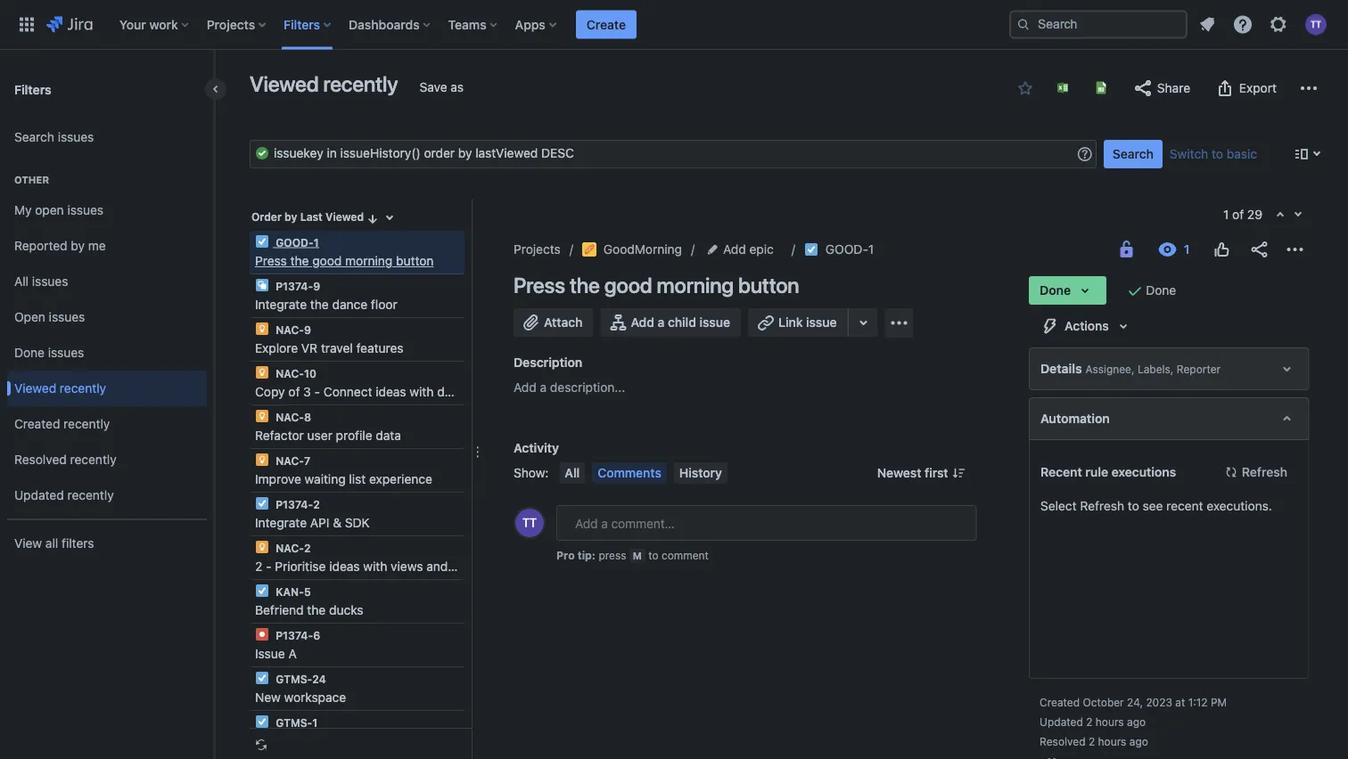 Task type: locate. For each thing, give the bounding box(es) containing it.
1 vertical spatial search
[[1113, 147, 1154, 161]]

dashboards button
[[343, 10, 438, 39]]

to right m
[[649, 549, 659, 562]]

recently down created recently link
[[70, 453, 117, 467]]

filters right projects popup button
[[284, 17, 320, 32]]

task image down the order
[[255, 235, 269, 249]]

1 task image from the top
[[255, 235, 269, 249]]

search for search issues
[[14, 130, 54, 145]]

viewed recently down 'filters' dropdown button
[[250, 71, 398, 96]]

idea image left nac-2
[[255, 541, 269, 555]]

1 up link web pages and more image
[[869, 242, 874, 257]]

by
[[285, 211, 297, 223], [71, 239, 85, 253]]

0 vertical spatial button
[[396, 254, 434, 268]]

0 vertical spatial all
[[14, 274, 29, 289]]

task image up befriend
[[255, 584, 269, 598]]

1 vertical spatial resolved
[[1040, 736, 1086, 748]]

resolved down the created recently
[[14, 453, 67, 467]]

1 vertical spatial hours
[[1098, 736, 1126, 748]]

1 vertical spatial to
[[649, 549, 659, 562]]

gtms- down new workspace at left
[[276, 717, 313, 730]]

issues
[[58, 130, 94, 145], [67, 203, 104, 218], [32, 274, 68, 289], [49, 310, 85, 325], [48, 346, 84, 360]]

goodmorning image
[[582, 243, 597, 257]]

done image
[[1124, 280, 1146, 301]]

button down epic
[[738, 273, 800, 298]]

0 vertical spatial created
[[14, 417, 60, 432]]

comments
[[598, 466, 662, 481]]

add inside dropdown button
[[723, 242, 746, 257]]

at
[[1175, 697, 1185, 709]]

task image
[[804, 243, 819, 257], [255, 497, 269, 511], [255, 584, 269, 598], [255, 672, 269, 686]]

gtms-
[[276, 673, 313, 686], [276, 717, 313, 730]]

search issues link
[[7, 120, 207, 155]]

recently down resolved recently link
[[67, 488, 114, 503]]

0 horizontal spatial all
[[14, 274, 29, 289]]

user
[[307, 429, 333, 443]]

idea image
[[255, 366, 269, 380], [255, 409, 269, 424], [255, 541, 269, 555]]

0 horizontal spatial a
[[540, 380, 547, 395]]

integrate down p1374-9 in the left top of the page
[[255, 297, 307, 312]]

recently down viewed recently link
[[63, 417, 110, 432]]

created inside other group
[[14, 417, 60, 432]]

last
[[300, 211, 323, 223]]

1 vertical spatial gtms-
[[276, 717, 313, 730]]

0 horizontal spatial updated
[[14, 488, 64, 503]]

experience
[[369, 472, 432, 487]]

9 for vr
[[304, 324, 311, 336]]

goodmorning
[[604, 242, 682, 257]]

created inside 'created october 24, 2023 at 1:12 pm updated 2 hours ago resolved 2 hours ago'
[[1040, 697, 1080, 709]]

done
[[1040, 283, 1071, 298], [1146, 283, 1176, 298], [14, 346, 45, 360]]

updated recently link
[[7, 478, 207, 514]]

0 horizontal spatial to
[[649, 549, 659, 562]]

1 vertical spatial task image
[[255, 715, 269, 730]]

nac- up 3
[[276, 367, 304, 380]]

add left epic
[[723, 242, 746, 257]]

nac- for user
[[276, 411, 304, 424]]

apps button
[[510, 10, 564, 39]]

3 idea image from the top
[[255, 541, 269, 555]]

a left child
[[658, 315, 665, 330]]

0 vertical spatial add
[[723, 242, 746, 257]]

search
[[14, 130, 54, 145], [1113, 147, 1154, 161]]

the for 1
[[290, 254, 309, 268]]

updated
[[14, 488, 64, 503], [1040, 716, 1083, 729]]

None text field
[[250, 140, 1097, 169]]

add left child
[[631, 315, 655, 330]]

copy
[[255, 385, 285, 400]]

9 up vr
[[304, 324, 311, 336]]

floor
[[371, 297, 397, 312]]

1 horizontal spatial updated
[[1040, 716, 1083, 729]]

search inside button
[[1113, 147, 1154, 161]]

projects inside popup button
[[207, 17, 255, 32]]

1 vertical spatial updated
[[1040, 716, 1083, 729]]

morning up child
[[657, 273, 734, 298]]

1 horizontal spatial all
[[565, 466, 580, 481]]

1 issue from the left
[[700, 315, 731, 330]]

recently up the created recently
[[60, 381, 106, 396]]

filters
[[62, 537, 94, 551]]

2
[[313, 499, 320, 511], [304, 542, 311, 555], [255, 560, 263, 574], [1086, 716, 1093, 729], [1089, 736, 1095, 748]]

done down open
[[14, 346, 45, 360]]

a for description...
[[540, 380, 547, 395]]

updated inside 'created october 24, 2023 at 1:12 pm updated 2 hours ago resolved 2 hours ago'
[[1040, 716, 1083, 729]]

1 horizontal spatial created
[[1040, 697, 1080, 709]]

press the good morning button down goodmorning
[[514, 273, 800, 298]]

1 down last
[[314, 236, 319, 249]]

of left 3
[[288, 385, 300, 400]]

create
[[587, 17, 626, 32]]

idea image up improve
[[255, 453, 269, 467]]

1 vertical spatial ago
[[1129, 736, 1148, 748]]

1 horizontal spatial done
[[1040, 283, 1071, 298]]

1 vertical spatial integrate
[[255, 516, 307, 531]]

with left delivery
[[410, 385, 434, 400]]

updated down 'resolved recently' at the left
[[14, 488, 64, 503]]

nac- for waiting
[[276, 455, 304, 467]]

0 horizontal spatial issue
[[700, 315, 731, 330]]

all for all
[[565, 466, 580, 481]]

2023
[[1146, 697, 1172, 709]]

0 horizontal spatial press
[[255, 254, 287, 268]]

recently inside updated recently link
[[67, 488, 114, 503]]

2 gtms- from the top
[[276, 717, 313, 730]]

apps
[[515, 17, 546, 32]]

done button
[[1029, 277, 1107, 305]]

done up labels, at top right
[[1146, 283, 1176, 298]]

nac- up "explore"
[[276, 324, 304, 336]]

0 horizontal spatial good-1
[[273, 236, 319, 249]]

issue a
[[255, 647, 297, 662]]

3 nac- from the top
[[276, 411, 304, 424]]

integrate down 'p1374-2' on the left of page
[[255, 516, 307, 531]]

task image inside gtms-1 "link"
[[255, 715, 269, 730]]

view all filters link
[[7, 526, 207, 562]]

explore
[[255, 341, 298, 356]]

press down projects link on the top left of the page
[[514, 273, 565, 298]]

1 vertical spatial a
[[540, 380, 547, 395]]

issue inside button
[[806, 315, 837, 330]]

p1374- up integrate api & sdk
[[276, 499, 313, 511]]

morning down small image
[[345, 254, 393, 268]]

ideas
[[376, 385, 406, 400], [329, 560, 360, 574]]

good up p1374-9 in the left top of the page
[[312, 254, 342, 268]]

1 horizontal spatial resolved
[[1040, 736, 1086, 748]]

1 vertical spatial idea image
[[255, 409, 269, 424]]

settings image
[[1268, 14, 1290, 35]]

dance
[[332, 297, 368, 312]]

1 idea image from the top
[[255, 322, 269, 336]]

filters
[[284, 17, 320, 32], [14, 82, 51, 97]]

a
[[658, 315, 665, 330], [540, 380, 547, 395]]

nac- up refactor
[[276, 411, 304, 424]]

search issues
[[14, 130, 94, 145]]

gtms- for 1
[[276, 717, 313, 730]]

1 vertical spatial add
[[631, 315, 655, 330]]

issue inside button
[[700, 315, 731, 330]]

1 horizontal spatial good
[[605, 273, 652, 298]]

Search field
[[1010, 10, 1188, 39]]

0 vertical spatial a
[[658, 315, 665, 330]]

by inside other group
[[71, 239, 85, 253]]

1 vertical spatial viewed recently
[[14, 381, 106, 396]]

2 idea image from the top
[[255, 453, 269, 467]]

press the good morning button up "dance"
[[255, 254, 434, 268]]

1 down the workspace
[[313, 717, 318, 730]]

2 idea image from the top
[[255, 409, 269, 424]]

copy of 3 - connect ideas with delivery in jira software
[[255, 385, 575, 400]]

updated down october
[[1040, 716, 1083, 729]]

task image down new
[[255, 715, 269, 730]]

idea image
[[255, 322, 269, 336], [255, 453, 269, 467]]

the down 5
[[307, 603, 326, 618]]

search up other
[[14, 130, 54, 145]]

p1374- up a in the left bottom of the page
[[276, 630, 313, 642]]

gtms- inside "link"
[[276, 717, 313, 730]]

recently
[[323, 71, 398, 96], [60, 381, 106, 396], [63, 417, 110, 432], [70, 453, 117, 467], [67, 488, 114, 503]]

ideas up ducks
[[329, 560, 360, 574]]

recently inside viewed recently link
[[60, 381, 106, 396]]

0 vertical spatial gtms-
[[276, 673, 313, 686]]

1 horizontal spatial 9
[[313, 280, 320, 293]]

0 vertical spatial integrate
[[255, 297, 307, 312]]

all
[[14, 274, 29, 289], [565, 466, 580, 481]]

1 horizontal spatial of
[[1233, 207, 1244, 222]]

0 horizontal spatial 9
[[304, 324, 311, 336]]

all up open
[[14, 274, 29, 289]]

viewed recently up the created recently
[[14, 381, 106, 396]]

connect
[[324, 385, 372, 400]]

nac-9
[[273, 324, 311, 336]]

1 idea image from the top
[[255, 366, 269, 380]]

idea image for 2
[[255, 541, 269, 555]]

done inside dropdown button
[[1040, 283, 1071, 298]]

2 vertical spatial idea image
[[255, 541, 269, 555]]

by for order
[[285, 211, 297, 223]]

0 horizontal spatial add
[[514, 380, 537, 395]]

updated inside other group
[[14, 488, 64, 503]]

all button
[[560, 463, 585, 484]]

viewed recently inside viewed recently link
[[14, 381, 106, 396]]

ducks
[[329, 603, 364, 618]]

menu bar
[[556, 463, 731, 484]]

task image for gtms-1
[[255, 715, 269, 730]]

resolved
[[14, 453, 67, 467], [1040, 736, 1086, 748]]

newest
[[877, 466, 922, 481]]

issues for search issues
[[58, 130, 94, 145]]

basic
[[1227, 147, 1258, 161]]

1:12
[[1188, 697, 1208, 709]]

morning
[[345, 254, 393, 268], [657, 273, 734, 298]]

0 horizontal spatial viewed
[[14, 381, 56, 396]]

0 vertical spatial projects
[[207, 17, 255, 32]]

done inside other group
[[14, 346, 45, 360]]

0 vertical spatial viewed recently
[[250, 71, 398, 96]]

recently inside created recently link
[[63, 417, 110, 432]]

p1374- for api
[[276, 499, 313, 511]]

ago
[[1127, 716, 1146, 729], [1129, 736, 1148, 748]]

0 vertical spatial ago
[[1127, 716, 1146, 729]]

good- left copy link to issue 'image'
[[826, 242, 869, 257]]

add
[[723, 242, 746, 257], [631, 315, 655, 330], [514, 380, 537, 395]]

0 horizontal spatial -
[[266, 560, 272, 574]]

1 horizontal spatial by
[[285, 211, 297, 223]]

0 vertical spatial 9
[[313, 280, 320, 293]]

1 vertical spatial projects
[[514, 242, 561, 257]]

task image up new
[[255, 672, 269, 686]]

resolved inside other group
[[14, 453, 67, 467]]

appswitcher icon image
[[16, 14, 37, 35]]

1 horizontal spatial filters
[[284, 17, 320, 32]]

sdk
[[345, 516, 370, 531]]

task image for good-1
[[255, 235, 269, 249]]

link web pages and more image
[[853, 312, 875, 334]]

1 vertical spatial idea image
[[255, 453, 269, 467]]

0 horizontal spatial done
[[14, 346, 45, 360]]

good-1 down order by last viewed
[[273, 236, 319, 249]]

0 vertical spatial by
[[285, 211, 297, 223]]

1 vertical spatial press
[[514, 273, 565, 298]]

projects link
[[514, 239, 561, 260]]

0 vertical spatial p1374-
[[276, 280, 313, 293]]

1 vertical spatial filters
[[14, 82, 51, 97]]

good down goodmorning link
[[605, 273, 652, 298]]

idea image for explore vr travel features
[[255, 322, 269, 336]]

created up 'resolved recently' at the left
[[14, 417, 60, 432]]

1 vertical spatial press the good morning button
[[514, 273, 800, 298]]

viewed
[[250, 71, 319, 96], [326, 211, 364, 223], [14, 381, 56, 396]]

projects right the "work"
[[207, 17, 255, 32]]

all inside 'link'
[[14, 274, 29, 289]]

2 vertical spatial viewed
[[14, 381, 56, 396]]

task image for befriend the ducks
[[255, 584, 269, 598]]

2 vertical spatial p1374-
[[276, 630, 313, 642]]

1 horizontal spatial button
[[738, 273, 800, 298]]

1 horizontal spatial a
[[658, 315, 665, 330]]

0 vertical spatial ideas
[[376, 385, 406, 400]]

issue right link
[[806, 315, 837, 330]]

1 horizontal spatial viewed
[[250, 71, 319, 96]]

pro
[[557, 549, 575, 562]]

0 vertical spatial resolved
[[14, 453, 67, 467]]

1 horizontal spatial press the good morning button
[[514, 273, 800, 298]]

history button
[[674, 463, 728, 484]]

viewed inside other group
[[14, 381, 56, 396]]

issues inside 'link'
[[32, 274, 68, 289]]

viewed left small image
[[326, 211, 364, 223]]

0 horizontal spatial resolved
[[14, 453, 67, 467]]

0 vertical spatial press
[[255, 254, 287, 268]]

by left the me
[[71, 239, 85, 253]]

by left last
[[285, 211, 297, 223]]

jira image
[[46, 14, 93, 35], [46, 14, 93, 35]]

1 vertical spatial viewed
[[326, 211, 364, 223]]

updated recently
[[14, 488, 114, 503]]

created left october
[[1040, 697, 1080, 709]]

1 gtms- from the top
[[276, 673, 313, 686]]

9 up integrate the dance floor
[[313, 280, 320, 293]]

1 horizontal spatial add
[[631, 315, 655, 330]]

of left 29
[[1233, 207, 1244, 222]]

0 vertical spatial with
[[410, 385, 434, 400]]

1 nac- from the top
[[276, 324, 304, 336]]

a inside button
[[658, 315, 665, 330]]

not available - this is the first issue image
[[1274, 209, 1288, 223]]

order
[[252, 211, 282, 223]]

1 of 29
[[1224, 207, 1263, 222]]

issues for done issues
[[48, 346, 84, 360]]

2 integrate from the top
[[255, 516, 307, 531]]

all right show:
[[565, 466, 580, 481]]

projects left the goodmorning image
[[514, 242, 561, 257]]

0 horizontal spatial created
[[14, 417, 60, 432]]

idea image up copy
[[255, 366, 269, 380]]

projects for projects link on the top left of the page
[[514, 242, 561, 257]]

projects button
[[201, 10, 273, 39]]

the down p1374-9 in the left top of the page
[[310, 297, 329, 312]]

all inside button
[[565, 466, 580, 481]]

epic
[[750, 242, 774, 257]]

0 vertical spatial filters
[[284, 17, 320, 32]]

0 horizontal spatial good
[[312, 254, 342, 268]]

1 horizontal spatial projects
[[514, 242, 561, 257]]

done up actions
[[1040, 283, 1071, 298]]

the for 9
[[310, 297, 329, 312]]

0 vertical spatial updated
[[14, 488, 64, 503]]

good-1
[[273, 236, 319, 249], [826, 242, 874, 257]]

1 horizontal spatial issue
[[806, 315, 837, 330]]

5 nac- from the top
[[276, 542, 304, 555]]

p1374- right subtask icon on the left of the page
[[276, 280, 313, 293]]

0 horizontal spatial projects
[[207, 17, 255, 32]]

issues for open issues
[[49, 310, 85, 325]]

refactor
[[255, 429, 304, 443]]

6
[[313, 630, 320, 642]]

0 vertical spatial task image
[[255, 235, 269, 249]]

add down description
[[514, 380, 537, 395]]

search for search
[[1113, 147, 1154, 161]]

p1374-2
[[273, 499, 320, 511]]

bug image
[[255, 628, 269, 642]]

hours
[[1096, 716, 1124, 729], [1098, 736, 1126, 748]]

nac- up the prioritise
[[276, 542, 304, 555]]

0 horizontal spatial good-
[[276, 236, 314, 249]]

1 inside gtms-1 "link"
[[313, 717, 318, 730]]

button up floor
[[396, 254, 434, 268]]

resolved recently link
[[7, 442, 207, 478]]

4 nac- from the top
[[276, 455, 304, 467]]

0 horizontal spatial search
[[14, 130, 54, 145]]

1
[[1224, 207, 1229, 222], [314, 236, 319, 249], [869, 242, 874, 257], [313, 717, 318, 730]]

all
[[45, 537, 58, 551]]

subtask image
[[255, 278, 269, 293]]

2 task image from the top
[[255, 715, 269, 730]]

recently for updated recently link at left bottom
[[67, 488, 114, 503]]

viewed down the done issues
[[14, 381, 56, 396]]

add inside button
[[631, 315, 655, 330]]

2 p1374- from the top
[[276, 499, 313, 511]]

delivery
[[437, 385, 482, 400]]

child
[[668, 315, 697, 330]]

ideas right connect
[[376, 385, 406, 400]]

with left views
[[363, 560, 387, 574]]

1 horizontal spatial search
[[1113, 147, 1154, 161]]

idea image down copy
[[255, 409, 269, 424]]

viewed down 'filters' dropdown button
[[250, 71, 319, 96]]

- left the prioritise
[[266, 560, 272, 574]]

my
[[14, 203, 32, 218]]

good- down order by last viewed
[[276, 236, 314, 249]]

projects for projects popup button
[[207, 17, 255, 32]]

1 vertical spatial 9
[[304, 324, 311, 336]]

details element
[[1029, 348, 1309, 391]]

5
[[304, 586, 311, 598]]

search left switch
[[1113, 147, 1154, 161]]

gtms- up new workspace at left
[[276, 673, 313, 686]]

- right 3
[[314, 385, 320, 400]]

idea image up "explore"
[[255, 322, 269, 336]]

filters up 'search issues'
[[14, 82, 51, 97]]

0 vertical spatial to
[[1212, 147, 1224, 161]]

press the good morning button
[[255, 254, 434, 268], [514, 273, 800, 298]]

to left basic
[[1212, 147, 1224, 161]]

other group
[[7, 155, 207, 519]]

good-1 up link web pages and more image
[[826, 242, 874, 257]]

the up p1374-9 in the left top of the page
[[290, 254, 309, 268]]

task image
[[255, 235, 269, 249], [255, 715, 269, 730]]

2 horizontal spatial add
[[723, 242, 746, 257]]

0 vertical spatial search
[[14, 130, 54, 145]]

3 p1374- from the top
[[276, 630, 313, 642]]

0 horizontal spatial of
[[288, 385, 300, 400]]

resolved down october
[[1040, 736, 1086, 748]]

my open issues
[[14, 203, 104, 218]]

attach button
[[514, 309, 594, 337]]

created recently link
[[7, 407, 207, 442]]

0 vertical spatial idea image
[[255, 322, 269, 336]]

1 p1374- from the top
[[276, 280, 313, 293]]

2 nac- from the top
[[276, 367, 304, 380]]

0 horizontal spatial ideas
[[329, 560, 360, 574]]

press up subtask icon on the left of the page
[[255, 254, 287, 268]]

nac-
[[276, 324, 304, 336], [276, 367, 304, 380], [276, 411, 304, 424], [276, 455, 304, 467], [276, 542, 304, 555]]

1 vertical spatial of
[[288, 385, 300, 400]]

recently inside resolved recently link
[[70, 453, 117, 467]]

good
[[312, 254, 342, 268], [605, 273, 652, 298]]

integrate
[[255, 297, 307, 312], [255, 516, 307, 531]]

2 issue from the left
[[806, 315, 837, 330]]

notifications image
[[1197, 14, 1218, 35]]

issue right child
[[700, 315, 731, 330]]

task image down improve
[[255, 497, 269, 511]]

1 vertical spatial created
[[1040, 697, 1080, 709]]

nac- up improve
[[276, 455, 304, 467]]

a down description
[[540, 380, 547, 395]]

automation element
[[1029, 398, 1309, 441]]

banner
[[0, 0, 1349, 50]]

1 integrate from the top
[[255, 297, 307, 312]]



Task type: describe. For each thing, give the bounding box(es) containing it.
1 vertical spatial good
[[605, 273, 652, 298]]

share link
[[1124, 74, 1200, 103]]

created recently
[[14, 417, 110, 432]]

add a child issue
[[631, 315, 731, 330]]

issues for all issues
[[32, 274, 68, 289]]

task image for new workspace
[[255, 672, 269, 686]]

0 vertical spatial hours
[[1096, 716, 1124, 729]]

small image
[[366, 212, 380, 226]]

recently for resolved recently link
[[70, 453, 117, 467]]

tip:
[[578, 549, 596, 562]]

done issues
[[14, 346, 84, 360]]

of for copy
[[288, 385, 300, 400]]

of for 1
[[1233, 207, 1244, 222]]

by for reported
[[71, 239, 85, 253]]

attach
[[544, 315, 583, 330]]

improve
[[255, 472, 301, 487]]

view
[[14, 537, 42, 551]]

7
[[304, 455, 310, 467]]

dashboards
[[349, 17, 420, 32]]

gtms-1
[[273, 717, 318, 730]]

your profile and settings image
[[1306, 14, 1327, 35]]

created october 24, 2023 at 1:12 pm updated 2 hours ago resolved 2 hours ago
[[1040, 697, 1227, 748]]

29
[[1248, 207, 1263, 222]]

gtms- for 24
[[276, 673, 313, 686]]

search button
[[1104, 140, 1163, 169]]

fields
[[451, 560, 483, 574]]

new
[[255, 691, 281, 706]]

details
[[1041, 362, 1082, 376]]

add app image
[[889, 313, 910, 334]]

1 inside good-1 link
[[869, 242, 874, 257]]

1 horizontal spatial with
[[410, 385, 434, 400]]

24
[[313, 673, 326, 686]]

created for created october 24, 2023 at 1:12 pm updated 2 hours ago resolved 2 hours ago
[[1040, 697, 1080, 709]]

p1374- for a
[[276, 630, 313, 642]]

0 vertical spatial press the good morning button
[[255, 254, 434, 268]]

actions button
[[1029, 312, 1145, 341]]

nac-10
[[273, 367, 317, 380]]

resolved recently
[[14, 453, 117, 467]]

befriend
[[255, 603, 304, 618]]

task image left good-1 link
[[804, 243, 819, 257]]

1 horizontal spatial good-
[[826, 242, 869, 257]]

integrate api & sdk
[[255, 516, 370, 531]]

actions image
[[1284, 239, 1306, 260]]

october
[[1083, 697, 1124, 709]]

p1374- for the
[[276, 280, 313, 293]]

all for all issues
[[14, 274, 29, 289]]

add for add a description...
[[514, 380, 537, 395]]

integrate for integrate api & sdk
[[255, 516, 307, 531]]

recently for viewed recently link
[[60, 381, 106, 396]]

switch to basic link
[[1170, 147, 1258, 161]]

nac- for vr
[[276, 324, 304, 336]]

0 horizontal spatial button
[[396, 254, 434, 268]]

banner containing your work
[[0, 0, 1349, 50]]

switch to basic
[[1170, 147, 1258, 161]]

a for child
[[658, 315, 665, 330]]

9 for the
[[313, 280, 320, 293]]

open in google sheets image
[[1094, 81, 1109, 95]]

kan-
[[276, 586, 304, 598]]

the down the goodmorning image
[[570, 273, 600, 298]]

prioritise
[[275, 560, 326, 574]]

1 left 29
[[1224, 207, 1229, 222]]

1 horizontal spatial viewed recently
[[250, 71, 398, 96]]

Add a comment… field
[[557, 506, 977, 541]]

small image
[[1019, 81, 1033, 95]]

the for 5
[[307, 603, 326, 618]]

24,
[[1127, 697, 1143, 709]]

nac- for of
[[276, 367, 304, 380]]

filters button
[[278, 10, 338, 39]]

teams
[[448, 17, 487, 32]]

waiting
[[305, 472, 346, 487]]

a
[[289, 647, 297, 662]]

search image
[[1017, 17, 1031, 32]]

resolved inside 'created october 24, 2023 at 1:12 pm updated 2 hours ago resolved 2 hours ago'
[[1040, 736, 1086, 748]]

1 horizontal spatial to
[[1212, 147, 1224, 161]]

next issue 'p1374-9' ( type 'j' ) image
[[1292, 208, 1306, 222]]

your work
[[119, 17, 178, 32]]

filters inside dropdown button
[[284, 17, 320, 32]]

export button
[[1206, 74, 1286, 103]]

vr
[[301, 341, 318, 356]]

add for add a child issue
[[631, 315, 655, 330]]

reported
[[14, 239, 67, 253]]

add for add epic
[[723, 242, 746, 257]]

and
[[427, 560, 448, 574]]

nac-8
[[273, 411, 311, 424]]

nac- for -
[[276, 542, 304, 555]]

help image
[[1233, 14, 1254, 35]]

0 horizontal spatial filters
[[14, 82, 51, 97]]

features
[[356, 341, 404, 356]]

menu bar containing all
[[556, 463, 731, 484]]

travel
[[321, 341, 353, 356]]

add a description...
[[514, 380, 626, 395]]

open in microsoft excel image
[[1056, 81, 1070, 95]]

done issues link
[[7, 335, 207, 371]]

new workspace
[[255, 691, 346, 706]]

1 horizontal spatial ideas
[[376, 385, 406, 400]]

primary element
[[11, 0, 1010, 50]]

assignee,
[[1086, 363, 1135, 375]]

p1374-9
[[273, 280, 320, 293]]

1 vertical spatial button
[[738, 273, 800, 298]]

jira
[[499, 385, 520, 400]]

1 vertical spatial ideas
[[329, 560, 360, 574]]

details assignee, labels, reporter
[[1041, 362, 1221, 376]]

recently down dashboards
[[323, 71, 398, 96]]

task image for integrate api & sdk
[[255, 497, 269, 511]]

recently for created recently link
[[63, 417, 110, 432]]

1 horizontal spatial morning
[[657, 273, 734, 298]]

open issues
[[14, 310, 85, 325]]

save as button
[[411, 73, 473, 102]]

1 horizontal spatial good-1
[[826, 242, 874, 257]]

viewed recently link
[[7, 371, 207, 407]]

all issues
[[14, 274, 68, 289]]

0 vertical spatial viewed
[[250, 71, 319, 96]]

0 vertical spatial -
[[314, 385, 320, 400]]

add a child issue button
[[601, 309, 741, 337]]

pro tip: press m to comment
[[557, 549, 709, 562]]

reported by me link
[[7, 228, 207, 264]]

8
[[304, 411, 311, 424]]

link issue button
[[748, 309, 850, 337]]

refactor user profile data
[[255, 429, 401, 443]]

my open issues link
[[7, 193, 207, 228]]

add epic
[[723, 242, 774, 257]]

link
[[779, 315, 803, 330]]

description
[[514, 355, 583, 370]]

create button
[[576, 10, 637, 39]]

idea image for copy
[[255, 366, 269, 380]]

comment
[[662, 549, 709, 562]]

created for created recently
[[14, 417, 60, 432]]

nac-2
[[273, 542, 311, 555]]

open
[[14, 310, 45, 325]]

other
[[14, 174, 49, 186]]

0 horizontal spatial with
[[363, 560, 387, 574]]

p1374-6
[[273, 630, 320, 642]]

data
[[376, 429, 401, 443]]

workspace
[[284, 691, 346, 706]]

2 horizontal spatial done
[[1146, 283, 1176, 298]]

3
[[303, 385, 311, 400]]

profile image of terry turtle image
[[516, 509, 544, 538]]

goodmorning link
[[582, 239, 682, 260]]

newest first
[[877, 466, 949, 481]]

1 vertical spatial -
[[266, 560, 272, 574]]

copy link to issue image
[[871, 242, 885, 256]]

idea image for refactor
[[255, 409, 269, 424]]

description...
[[550, 380, 626, 395]]

1 horizontal spatial press
[[514, 273, 565, 298]]

all issues link
[[7, 264, 207, 300]]

idea image for improve waiting list experience
[[255, 453, 269, 467]]

order by last viewed link
[[250, 206, 382, 227]]

pm
[[1211, 697, 1227, 709]]

software
[[524, 385, 575, 400]]

teams button
[[443, 10, 505, 39]]

gtms-1 link
[[252, 712, 463, 755]]

vote options: no one has voted for this issue yet. image
[[1211, 239, 1233, 260]]

views
[[391, 560, 423, 574]]

0 horizontal spatial morning
[[345, 254, 393, 268]]

0 vertical spatial good
[[312, 254, 342, 268]]

integrate for integrate the dance floor
[[255, 297, 307, 312]]

share image
[[1249, 239, 1270, 260]]

nac-7
[[273, 455, 310, 467]]

newest first image
[[952, 466, 967, 481]]

reporter
[[1177, 363, 1221, 375]]



Task type: vqa. For each thing, say whether or not it's contained in the screenshot.
'Apps' popup button
yes



